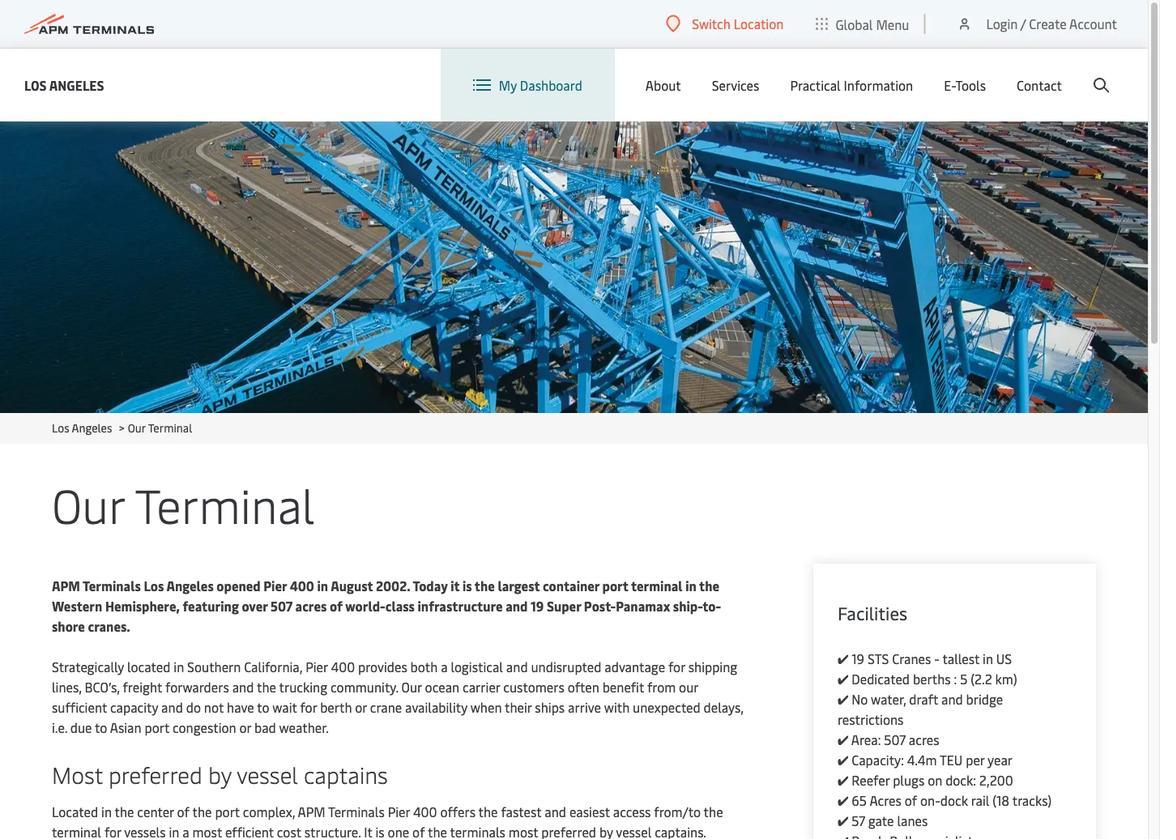 Task type: vqa. For each thing, say whether or not it's contained in the screenshot.
the port to the left
yes



Task type: locate. For each thing, give the bounding box(es) containing it.
terminals inside the located in the center of the port complex, apm terminals pier 400 offers the fastest and easiest access from/to the terminal for vessels in a most efficient cost structure. it is one of the terminals most preferred by vessel captains.
[[328, 804, 385, 821]]

1 vertical spatial vessel
[[616, 824, 652, 840]]

and inside apm terminals los angeles opened pier 400 in august 2002. today it is the largest container port terminal in the western hemisphere, featuring over 507 acres of world-class infrastructure and 19 super post-panamax ship-to- shore cranes.
[[506, 598, 528, 615]]

2 vertical spatial port
[[215, 804, 240, 821]]

most down the fastest
[[509, 824, 539, 840]]

0 vertical spatial angeles
[[49, 76, 104, 94]]

0 horizontal spatial acres
[[296, 598, 327, 615]]

for up our
[[669, 659, 686, 676]]

2 horizontal spatial 400
[[413, 804, 437, 821]]

2 vertical spatial our
[[402, 679, 422, 696]]

forwarders
[[165, 679, 229, 696]]

0 vertical spatial los
[[24, 76, 47, 94]]

1 vertical spatial 400
[[331, 659, 355, 676]]

super
[[547, 598, 581, 615]]

by down congestion
[[208, 759, 232, 790]]

of
[[330, 598, 343, 615], [905, 792, 918, 810], [177, 804, 190, 821], [413, 824, 425, 840]]

0 horizontal spatial by
[[208, 759, 232, 790]]

0 horizontal spatial apm
[[52, 578, 80, 595]]

terminal inside apm terminals los angeles opened pier 400 in august 2002. today it is the largest container port terminal in the western hemisphere, featuring over 507 acres of world-class infrastructure and 19 super post-panamax ship-to- shore cranes.
[[631, 578, 683, 595]]

and inside the located in the center of the port complex, apm terminals pier 400 offers the fastest and easiest access from/to the terminal for vessels in a most efficient cost structure. it is one of the terminals most preferred by vessel captains.
[[545, 804, 567, 821]]

1 horizontal spatial port
[[215, 804, 240, 821]]

1 vertical spatial preferred
[[542, 824, 597, 840]]

located
[[127, 659, 171, 676]]

due
[[70, 720, 92, 737]]

lines,
[[52, 679, 82, 696]]

0 horizontal spatial 400
[[290, 578, 315, 595]]

our
[[128, 420, 146, 436], [52, 472, 124, 536], [402, 679, 422, 696]]

switch location
[[693, 15, 784, 32]]

pier inside apm terminals los angeles opened pier 400 in august 2002. today it is the largest container port terminal in the western hemisphere, featuring over 507 acres of world-class infrastructure and 19 super post-panamax ship-to- shore cranes.
[[264, 578, 287, 595]]

19 left super
[[531, 598, 544, 615]]

acres inside apm terminals los angeles opened pier 400 in august 2002. today it is the largest container port terminal in the western hemisphere, featuring over 507 acres of world-class infrastructure and 19 super post-panamax ship-to- shore cranes.
[[296, 598, 327, 615]]

not
[[204, 699, 224, 717]]

the right from/to
[[704, 804, 724, 821]]

preferred down easiest
[[542, 824, 597, 840]]

our inside strategically located in southern california, pier 400 provides both a logistical and undisrupted advantage for shipping lines, bco's, freight forwarders and the trucking community. our ocean carrier customers often benefit from our sufficient capacity and do not have to wait for berth or crane availability when their ships arrive with unexpected delays, i.e. due to asian port congestion or bad weather.
[[402, 679, 422, 696]]

507 up capacity:
[[885, 732, 906, 749]]

0 horizontal spatial or
[[240, 720, 251, 737]]

cost
[[277, 824, 301, 840]]

0 vertical spatial pier
[[264, 578, 287, 595]]

terminal inside the located in the center of the port complex, apm terminals pier 400 offers the fastest and easiest access from/to the terminal for vessels in a most efficient cost structure. it is one of the terminals most preferred by vessel captains.
[[52, 824, 101, 840]]

port up efficient
[[215, 804, 240, 821]]

0 vertical spatial 19
[[531, 598, 544, 615]]

1 horizontal spatial vessel
[[616, 824, 652, 840]]

the down "california,"
[[257, 679, 276, 696]]

panamax
[[616, 598, 671, 615]]

port up post-
[[603, 578, 629, 595]]

1 vertical spatial for
[[300, 699, 317, 717]]

7 ✔ from the top
[[838, 792, 849, 810]]

post-
[[584, 598, 616, 615]]

0 horizontal spatial terminals
[[83, 578, 141, 595]]

in up ship-
[[686, 578, 697, 595]]

in right the located
[[101, 804, 112, 821]]

cranes.
[[88, 618, 130, 636]]

los inside apm terminals los angeles opened pier 400 in august 2002. today it is the largest container port terminal in the western hemisphere, featuring over 507 acres of world-class infrastructure and 19 super post-panamax ship-to- shore cranes.
[[144, 578, 164, 595]]

2 horizontal spatial for
[[669, 659, 686, 676]]

apm inside the located in the center of the port complex, apm terminals pier 400 offers the fastest and easiest access from/to the terminal for vessels in a most efficient cost structure. it is one of the terminals most preferred by vessel captains.
[[298, 804, 326, 821]]

by down easiest
[[600, 824, 614, 840]]

1 vertical spatial port
[[145, 720, 169, 737]]

5 ✔ from the top
[[838, 752, 849, 769]]

is right "it"
[[463, 578, 472, 595]]

✔ left capacity:
[[838, 752, 849, 769]]

and down :
[[942, 691, 964, 709]]

pier
[[264, 578, 287, 595], [306, 659, 328, 676], [388, 804, 410, 821]]

0 vertical spatial 400
[[290, 578, 315, 595]]

most left efficient
[[192, 824, 222, 840]]

2 vertical spatial los
[[144, 578, 164, 595]]

0 horizontal spatial a
[[183, 824, 189, 840]]

1 horizontal spatial 400
[[331, 659, 355, 676]]

vessel inside the located in the center of the port complex, apm terminals pier 400 offers the fastest and easiest access from/to the terminal for vessels in a most efficient cost structure. it is one of the terminals most preferred by vessel captains.
[[616, 824, 652, 840]]

arrive
[[568, 699, 602, 717]]

have
[[227, 699, 254, 717]]

angeles inside los angeles link
[[49, 76, 104, 94]]

for inside the located in the center of the port complex, apm terminals pier 400 offers the fastest and easiest access from/to the terminal for vessels in a most efficient cost structure. it is one of the terminals most preferred by vessel captains.
[[104, 824, 121, 840]]

1 horizontal spatial apm
[[298, 804, 326, 821]]

1 vertical spatial apm
[[298, 804, 326, 821]]

trucking
[[279, 679, 328, 696]]

(2.2
[[971, 671, 993, 688]]

and left easiest
[[545, 804, 567, 821]]

400 inside the located in the center of the port complex, apm terminals pier 400 offers the fastest and easiest access from/to the terminal for vessels in a most efficient cost structure. it is one of the terminals most preferred by vessel captains.
[[413, 804, 437, 821]]

1 vertical spatial terminal
[[52, 824, 101, 840]]

when
[[471, 699, 502, 717]]

0 horizontal spatial most
[[192, 824, 222, 840]]

0 horizontal spatial los
[[24, 76, 47, 94]]

2 vertical spatial angeles
[[167, 578, 214, 595]]

the up vessels on the bottom left of the page
[[115, 804, 134, 821]]

a right vessels on the bottom left of the page
[[183, 824, 189, 840]]

apm terminals los angeles opened pier 400 in august 2002. today it is the largest container port terminal in the western hemisphere, featuring over 507 acres of world-class infrastructure and 19 super post-panamax ship-to- shore cranes.
[[52, 578, 722, 636]]

strategically
[[52, 659, 124, 676]]

✔ 19 sts cranes - tallest in us ✔ dedicated berths : 5 (2.2 km) ✔ no water, draft and bridge restrictions ✔ area: 507 acres ✔ capacity: 4.4m teu per year ✔ reefer plugs on dock: 2,200 ✔ 65 acres of on-dock rail (18 tracks) ✔ 57 gate lanes
[[838, 651, 1053, 830]]

lanes
[[898, 813, 929, 830]]

400
[[290, 578, 315, 595], [331, 659, 355, 676], [413, 804, 437, 821]]

2 horizontal spatial pier
[[388, 804, 410, 821]]

0 horizontal spatial to
[[95, 720, 107, 737]]

pier inside strategically located in southern california, pier 400 provides both a logistical and undisrupted advantage for shipping lines, bco's, freight forwarders and the trucking community. our ocean carrier customers often benefit from our sufficient capacity and do not have to wait for berth or crane availability when their ships arrive with unexpected delays, i.e. due to asian port congestion or bad weather.
[[306, 659, 328, 676]]

507 inside ✔ 19 sts cranes - tallest in us ✔ dedicated berths : 5 (2.2 km) ✔ no water, draft and bridge restrictions ✔ area: 507 acres ✔ capacity: 4.4m teu per year ✔ reefer plugs on dock: 2,200 ✔ 65 acres of on-dock rail (18 tracks) ✔ 57 gate lanes
[[885, 732, 906, 749]]

preferred inside the located in the center of the port complex, apm terminals pier 400 offers the fastest and easiest access from/to the terminal for vessels in a most efficient cost structure. it is one of the terminals most preferred by vessel captains.
[[542, 824, 597, 840]]

2 horizontal spatial port
[[603, 578, 629, 595]]

easiest
[[570, 804, 610, 821]]

✔ left reefer
[[838, 772, 849, 790]]

0 horizontal spatial is
[[376, 824, 385, 840]]

for up weather.
[[300, 699, 317, 717]]

teu
[[940, 752, 963, 769]]

terminal
[[631, 578, 683, 595], [52, 824, 101, 840]]

1 horizontal spatial to
[[257, 699, 270, 717]]

preferred up 'center'
[[109, 759, 203, 790]]

19 left sts
[[852, 651, 865, 668]]

it
[[364, 824, 373, 840]]

create
[[1030, 15, 1067, 32]]

infrastructure
[[418, 598, 503, 615]]

unexpected
[[633, 699, 701, 717]]

acres inside ✔ 19 sts cranes - tallest in us ✔ dedicated berths : 5 (2.2 km) ✔ no water, draft and bridge restrictions ✔ area: 507 acres ✔ capacity: 4.4m teu per year ✔ reefer plugs on dock: 2,200 ✔ 65 acres of on-dock rail (18 tracks) ✔ 57 gate lanes
[[910, 732, 940, 749]]

container
[[543, 578, 600, 595]]

2 vertical spatial for
[[104, 824, 121, 840]]

apm up western
[[52, 578, 80, 595]]

acres
[[296, 598, 327, 615], [910, 732, 940, 749]]

port inside apm terminals los angeles opened pier 400 in august 2002. today it is the largest container port terminal in the western hemisphere, featuring over 507 acres of world-class infrastructure and 19 super post-panamax ship-to- shore cranes.
[[603, 578, 629, 595]]

a right both
[[441, 659, 448, 676]]

400 inside strategically located in southern california, pier 400 provides both a logistical and undisrupted advantage for shipping lines, bco's, freight forwarders and the trucking community. our ocean carrier customers often benefit from our sufficient capacity and do not have to wait for berth or crane availability when their ships arrive with unexpected delays, i.e. due to asian port congestion or bad weather.
[[331, 659, 355, 676]]

507 right over
[[271, 598, 293, 615]]

capacity:
[[852, 752, 905, 769]]

1 horizontal spatial by
[[600, 824, 614, 840]]

1 horizontal spatial terminals
[[328, 804, 385, 821]]

1 vertical spatial los
[[52, 420, 69, 436]]

in left august on the bottom of page
[[317, 578, 328, 595]]

1 most from the left
[[192, 824, 222, 840]]

the down the most preferred by vessel captains
[[193, 804, 212, 821]]

1 horizontal spatial 507
[[885, 732, 906, 749]]

in
[[317, 578, 328, 595], [686, 578, 697, 595], [983, 651, 994, 668], [174, 659, 184, 676], [101, 804, 112, 821], [169, 824, 179, 840]]

0 horizontal spatial vessel
[[237, 759, 298, 790]]

shipping
[[689, 659, 738, 676]]

pier for over
[[264, 578, 287, 595]]

facilities
[[838, 602, 908, 625]]

1 vertical spatial angeles
[[72, 420, 112, 436]]

0 vertical spatial by
[[208, 759, 232, 790]]

2 most from the left
[[509, 824, 539, 840]]

rail
[[972, 792, 990, 810]]

the inside strategically located in southern california, pier 400 provides both a logistical and undisrupted advantage for shipping lines, bco's, freight forwarders and the trucking community. our ocean carrier customers often benefit from our sufficient capacity and do not have to wait for berth or crane availability when their ships arrive with unexpected delays, i.e. due to asian port congestion or bad weather.
[[257, 679, 276, 696]]

terminal down the located
[[52, 824, 101, 840]]

year
[[988, 752, 1013, 769]]

is inside the located in the center of the port complex, apm terminals pier 400 offers the fastest and easiest access from/to the terminal for vessels in a most efficient cost structure. it is one of the terminals most preferred by vessel captains.
[[376, 824, 385, 840]]

0 vertical spatial acres
[[296, 598, 327, 615]]

0 vertical spatial a
[[441, 659, 448, 676]]

for left vessels on the bottom left of the page
[[104, 824, 121, 840]]

or down community.
[[355, 699, 367, 717]]

our
[[679, 679, 699, 696]]

1 vertical spatial los angeles link
[[52, 420, 112, 436]]

my dashboard button
[[473, 49, 583, 122]]

2 ✔ from the top
[[838, 671, 849, 688]]

0 horizontal spatial preferred
[[109, 759, 203, 790]]

it
[[451, 578, 460, 595]]

1 vertical spatial 507
[[885, 732, 906, 749]]

vessel up 'complex,'
[[237, 759, 298, 790]]

vessel down access
[[616, 824, 652, 840]]

terminals inside apm terminals los angeles opened pier 400 in august 2002. today it is the largest container port terminal in the western hemisphere, featuring over 507 acres of world-class infrastructure and 19 super post-panamax ship-to- shore cranes.
[[83, 578, 141, 595]]

terminal up panamax
[[631, 578, 683, 595]]

2 horizontal spatial our
[[402, 679, 422, 696]]

0 horizontal spatial our
[[52, 472, 124, 536]]

1 horizontal spatial for
[[300, 699, 317, 717]]

400 left august on the bottom of page
[[290, 578, 315, 595]]

1 vertical spatial terminals
[[328, 804, 385, 821]]

center
[[137, 804, 174, 821]]

1 vertical spatial a
[[183, 824, 189, 840]]

located in the center of the port complex, apm terminals pier 400 offers the fastest and easiest access from/to the terminal for vessels in a most efficient cost structure. it is one of the terminals most preferred by vessel captains.
[[52, 804, 724, 840]]

0 vertical spatial port
[[603, 578, 629, 595]]

2 vertical spatial pier
[[388, 804, 410, 821]]

1 horizontal spatial a
[[441, 659, 448, 676]]

about
[[646, 76, 682, 94]]

e-tools button
[[945, 49, 987, 122]]

california,
[[244, 659, 303, 676]]

1 vertical spatial pier
[[306, 659, 328, 676]]

0 vertical spatial is
[[463, 578, 472, 595]]

is right it
[[376, 824, 385, 840]]

one
[[388, 824, 410, 840]]

1 horizontal spatial 19
[[852, 651, 865, 668]]

1 horizontal spatial preferred
[[542, 824, 597, 840]]

access
[[613, 804, 651, 821]]

acres left world-
[[296, 598, 327, 615]]

in up forwarders
[[174, 659, 184, 676]]

0 horizontal spatial terminal
[[52, 824, 101, 840]]

freight
[[123, 679, 162, 696]]

0 vertical spatial apm
[[52, 578, 80, 595]]

angeles inside apm terminals los angeles opened pier 400 in august 2002. today it is the largest container port terminal in the western hemisphere, featuring over 507 acres of world-class infrastructure and 19 super post-panamax ship-to- shore cranes.
[[167, 578, 214, 595]]

6 ✔ from the top
[[838, 772, 849, 790]]

bad
[[255, 720, 276, 737]]

1 horizontal spatial is
[[463, 578, 472, 595]]

1 vertical spatial by
[[600, 824, 614, 840]]

to right due
[[95, 720, 107, 737]]

e-
[[945, 76, 956, 94]]

our terminal
[[52, 472, 315, 536]]

1 vertical spatial or
[[240, 720, 251, 737]]

tallest
[[943, 651, 980, 668]]

a
[[441, 659, 448, 676], [183, 824, 189, 840]]

pier up trucking
[[306, 659, 328, 676]]

acres for world-
[[296, 598, 327, 615]]

1 horizontal spatial los
[[52, 420, 69, 436]]

400 left offers
[[413, 804, 437, 821]]

1 horizontal spatial acres
[[910, 732, 940, 749]]

over
[[242, 598, 268, 615]]

1 vertical spatial acres
[[910, 732, 940, 749]]

crane
[[370, 699, 402, 717]]

of left on-
[[905, 792, 918, 810]]

port down capacity
[[145, 720, 169, 737]]

to up 'bad'
[[257, 699, 270, 717]]

dashboard
[[520, 76, 583, 94]]

2 vertical spatial 400
[[413, 804, 437, 821]]

contact button
[[1017, 49, 1063, 122]]

0 horizontal spatial for
[[104, 824, 121, 840]]

1 vertical spatial is
[[376, 824, 385, 840]]

terminals up it
[[328, 804, 385, 821]]

0 vertical spatial our
[[128, 420, 146, 436]]

1 horizontal spatial most
[[509, 824, 539, 840]]

shore
[[52, 618, 85, 636]]

400 up community.
[[331, 659, 355, 676]]

account
[[1070, 15, 1118, 32]]

ship-
[[674, 598, 703, 615]]

✔ left no
[[838, 691, 849, 709]]

pier up over
[[264, 578, 287, 595]]

1 vertical spatial 19
[[852, 651, 865, 668]]

400 inside apm terminals los angeles opened pier 400 in august 2002. today it is the largest container port terminal in the western hemisphere, featuring over 507 acres of world-class infrastructure and 19 super post-panamax ship-to- shore cranes.
[[290, 578, 315, 595]]

507 for over
[[271, 598, 293, 615]]

login / create account link
[[957, 0, 1118, 48]]

angeles for los angeles > our terminal
[[72, 420, 112, 436]]

in left us
[[983, 651, 994, 668]]

e-tools
[[945, 76, 987, 94]]

✔ left 65
[[838, 792, 849, 810]]

4 ✔ from the top
[[838, 732, 849, 749]]

0 vertical spatial or
[[355, 699, 367, 717]]

1 horizontal spatial our
[[128, 420, 146, 436]]

pier up one
[[388, 804, 410, 821]]

19
[[531, 598, 544, 615], [852, 651, 865, 668]]

los for los angeles
[[24, 76, 47, 94]]

vessel
[[237, 759, 298, 790], [616, 824, 652, 840]]

global menu button
[[801, 0, 926, 48]]

and down largest
[[506, 598, 528, 615]]

by inside the located in the center of the port complex, apm terminals pier 400 offers the fastest and easiest access from/to the terminal for vessels in a most efficient cost structure. it is one of the terminals most preferred by vessel captains.
[[600, 824, 614, 840]]

0 vertical spatial 507
[[271, 598, 293, 615]]

captains
[[304, 759, 388, 790]]

0 horizontal spatial pier
[[264, 578, 287, 595]]

congestion
[[173, 720, 236, 737]]

507 inside apm terminals los angeles opened pier 400 in august 2002. today it is the largest container port terminal in the western hemisphere, featuring over 507 acres of world-class infrastructure and 19 super post-panamax ship-to- shore cranes.
[[271, 598, 293, 615]]

1 horizontal spatial pier
[[306, 659, 328, 676]]

8 ✔ from the top
[[838, 813, 849, 830]]

507 for area:
[[885, 732, 906, 749]]

apm up "structure."
[[298, 804, 326, 821]]

2 horizontal spatial los
[[144, 578, 164, 595]]

of down august on the bottom of page
[[330, 598, 343, 615]]

0 vertical spatial terminal
[[631, 578, 683, 595]]

services button
[[712, 49, 760, 122]]

acres up 4.4m
[[910, 732, 940, 749]]

logistical
[[451, 659, 503, 676]]

✔ left area: at the bottom right
[[838, 732, 849, 749]]

switch location button
[[667, 15, 784, 33]]

0 vertical spatial terminals
[[83, 578, 141, 595]]

0 horizontal spatial port
[[145, 720, 169, 737]]

their
[[505, 699, 532, 717]]

by
[[208, 759, 232, 790], [600, 824, 614, 840]]

1 horizontal spatial terminal
[[631, 578, 683, 595]]

✔ left 57
[[838, 813, 849, 830]]

✔ left dedicated on the bottom right
[[838, 671, 849, 688]]

the down offers
[[428, 824, 448, 840]]

or left 'bad'
[[240, 720, 251, 737]]

1 vertical spatial to
[[95, 720, 107, 737]]

0 horizontal spatial 19
[[531, 598, 544, 615]]

is inside apm terminals los angeles opened pier 400 in august 2002. today it is the largest container port terminal in the western hemisphere, featuring over 507 acres of world-class infrastructure and 19 super post-panamax ship-to- shore cranes.
[[463, 578, 472, 595]]

terminals up hemisphere, at the bottom left of page
[[83, 578, 141, 595]]

bco's,
[[85, 679, 120, 696]]

0 horizontal spatial 507
[[271, 598, 293, 615]]

do
[[186, 699, 201, 717]]

✔ left sts
[[838, 651, 849, 668]]

port
[[603, 578, 629, 595], [145, 720, 169, 737], [215, 804, 240, 821]]

0 vertical spatial for
[[669, 659, 686, 676]]



Task type: describe. For each thing, give the bounding box(es) containing it.
a inside the located in the center of the port complex, apm terminals pier 400 offers the fastest and easiest access from/to the terminal for vessels in a most efficient cost structure. it is one of the terminals most preferred by vessel captains.
[[183, 824, 189, 840]]

the right "it"
[[475, 578, 495, 595]]

19 inside apm terminals los angeles opened pier 400 in august 2002. today it is the largest container port terminal in the western hemisphere, featuring over 507 acres of world-class infrastructure and 19 super post-panamax ship-to- shore cranes.
[[531, 598, 544, 615]]

3 ✔ from the top
[[838, 691, 849, 709]]

most
[[52, 759, 103, 790]]

practical
[[791, 76, 841, 94]]

of right one
[[413, 824, 425, 840]]

about button
[[646, 49, 682, 122]]

of inside apm terminals los angeles opened pier 400 in august 2002. today it is the largest container port terminal in the western hemisphere, featuring over 507 acres of world-class infrastructure and 19 super post-panamax ship-to- shore cranes.
[[330, 598, 343, 615]]

advantage
[[605, 659, 666, 676]]

19 inside ✔ 19 sts cranes - tallest in us ✔ dedicated berths : 5 (2.2 km) ✔ no water, draft and bridge restrictions ✔ area: 507 acres ✔ capacity: 4.4m teu per year ✔ reefer plugs on dock: 2,200 ✔ 65 acres of on-dock rail (18 tracks) ✔ 57 gate lanes
[[852, 651, 865, 668]]

captains.
[[655, 824, 707, 840]]

western
[[52, 598, 102, 615]]

world-
[[346, 598, 386, 615]]

benefit
[[603, 679, 645, 696]]

>
[[119, 420, 125, 436]]

a inside strategically located in southern california, pier 400 provides both a logistical and undisrupted advantage for shipping lines, bco's, freight forwarders and the trucking community. our ocean carrier customers often benefit from our sufficient capacity and do not have to wait for berth or crane availability when their ships arrive with unexpected delays, i.e. due to asian port congestion or bad weather.
[[441, 659, 448, 676]]

57
[[852, 813, 866, 830]]

angeles for los angeles
[[49, 76, 104, 94]]

400 for in
[[290, 578, 315, 595]]

pier inside the located in the center of the port complex, apm terminals pier 400 offers the fastest and easiest access from/to the terminal for vessels in a most efficient cost structure. it is one of the terminals most preferred by vessel captains.
[[388, 804, 410, 821]]

1 ✔ from the top
[[838, 651, 849, 668]]

provides
[[358, 659, 408, 676]]

structure.
[[305, 824, 361, 840]]

weather.
[[279, 720, 329, 737]]

0 vertical spatial to
[[257, 699, 270, 717]]

berths
[[914, 671, 951, 688]]

practical information
[[791, 76, 914, 94]]

of inside ✔ 19 sts cranes - tallest in us ✔ dedicated berths : 5 (2.2 km) ✔ no water, draft and bridge restrictions ✔ area: 507 acres ✔ capacity: 4.4m teu per year ✔ reefer plugs on dock: 2,200 ✔ 65 acres of on-dock rail (18 tracks) ✔ 57 gate lanes
[[905, 792, 918, 810]]

largest
[[498, 578, 540, 595]]

/
[[1021, 15, 1027, 32]]

my
[[499, 76, 517, 94]]

from
[[648, 679, 676, 696]]

apm inside apm terminals los angeles opened pier 400 in august 2002. today it is the largest container port terminal in the western hemisphere, featuring over 507 acres of world-class infrastructure and 19 super post-panamax ship-to- shore cranes.
[[52, 578, 80, 595]]

water,
[[872, 691, 907, 709]]

1 vertical spatial terminal
[[135, 472, 315, 536]]

los for los angeles > our terminal
[[52, 420, 69, 436]]

the up 'to-' in the bottom of the page
[[700, 578, 720, 595]]

0 vertical spatial los angeles link
[[24, 75, 104, 95]]

of right 'center'
[[177, 804, 190, 821]]

-
[[935, 651, 940, 668]]

menu
[[877, 15, 910, 33]]

sufficient
[[52, 699, 107, 717]]

used ship-to-shore (sts) cranes in north america image
[[0, 122, 1149, 413]]

location
[[734, 15, 784, 32]]

per
[[967, 752, 985, 769]]

pier for community.
[[306, 659, 328, 676]]

ocean
[[425, 679, 460, 696]]

availability
[[405, 699, 468, 717]]

gate
[[869, 813, 895, 830]]

hemisphere,
[[105, 598, 180, 615]]

in inside strategically located in southern california, pier 400 provides both a logistical and undisrupted advantage for shipping lines, bco's, freight forwarders and the trucking community. our ocean carrier customers often benefit from our sufficient capacity and do not have to wait for berth or crane availability when their ships arrive with unexpected delays, i.e. due to asian port congestion or bad weather.
[[174, 659, 184, 676]]

0 vertical spatial vessel
[[237, 759, 298, 790]]

in inside ✔ 19 sts cranes - tallest in us ✔ dedicated berths : 5 (2.2 km) ✔ no water, draft and bridge restrictions ✔ area: 507 acres ✔ capacity: 4.4m teu per year ✔ reefer plugs on dock: 2,200 ✔ 65 acres of on-dock rail (18 tracks) ✔ 57 gate lanes
[[983, 651, 994, 668]]

featuring
[[183, 598, 239, 615]]

port inside the located in the center of the port complex, apm terminals pier 400 offers the fastest and easiest access from/to the terminal for vessels in a most efficient cost structure. it is one of the terminals most preferred by vessel captains.
[[215, 804, 240, 821]]

carrier
[[463, 679, 501, 696]]

from/to
[[655, 804, 701, 821]]

services
[[712, 76, 760, 94]]

i.e.
[[52, 720, 67, 737]]

practical information button
[[791, 49, 914, 122]]

and inside ✔ 19 sts cranes - tallest in us ✔ dedicated berths : 5 (2.2 km) ✔ no water, draft and bridge restrictions ✔ area: 507 acres ✔ capacity: 4.4m teu per year ✔ reefer plugs on dock: 2,200 ✔ 65 acres of on-dock rail (18 tracks) ✔ 57 gate lanes
[[942, 691, 964, 709]]

asian
[[110, 720, 142, 737]]

los angeles > our terminal
[[52, 420, 192, 436]]

reefer
[[852, 772, 890, 790]]

400 for provides
[[331, 659, 355, 676]]

undisrupted
[[531, 659, 602, 676]]

restrictions
[[838, 711, 904, 729]]

often
[[568, 679, 600, 696]]

port inside strategically located in southern california, pier 400 provides both a logistical and undisrupted advantage for shipping lines, bco's, freight forwarders and the trucking community. our ocean carrier customers often benefit from our sufficient capacity and do not have to wait for berth or crane availability when their ships arrive with unexpected delays, i.e. due to asian port congestion or bad weather.
[[145, 720, 169, 737]]

switch
[[693, 15, 731, 32]]

no
[[852, 691, 869, 709]]

sts
[[868, 651, 890, 668]]

0 vertical spatial preferred
[[109, 759, 203, 790]]

august
[[331, 578, 373, 595]]

efficient
[[225, 824, 274, 840]]

login / create account
[[987, 15, 1118, 32]]

km)
[[996, 671, 1018, 688]]

delays,
[[704, 699, 744, 717]]

1 horizontal spatial or
[[355, 699, 367, 717]]

opened
[[217, 578, 261, 595]]

us
[[997, 651, 1013, 668]]

and up customers
[[507, 659, 528, 676]]

and up have
[[232, 679, 254, 696]]

acres for capacity:
[[910, 732, 940, 749]]

4.4m
[[908, 752, 938, 769]]

the up terminals
[[479, 804, 498, 821]]

terminals
[[450, 824, 506, 840]]

customers
[[504, 679, 565, 696]]

dedicated
[[852, 671, 910, 688]]

tracks)
[[1013, 792, 1053, 810]]

today
[[413, 578, 448, 595]]

0 vertical spatial terminal
[[148, 420, 192, 436]]

login
[[987, 15, 1019, 32]]

draft
[[910, 691, 939, 709]]

and left do
[[161, 699, 183, 717]]

1 vertical spatial our
[[52, 472, 124, 536]]

dock: 2,200
[[946, 772, 1014, 790]]

2002.
[[376, 578, 410, 595]]

65
[[852, 792, 867, 810]]

in down 'center'
[[169, 824, 179, 840]]

strategically located in southern california, pier 400 provides both a logistical and undisrupted advantage for shipping lines, bco's, freight forwarders and the trucking community. our ocean carrier customers often benefit from our sufficient capacity and do not have to wait for berth or crane availability when their ships arrive with unexpected delays, i.e. due to asian port congestion or bad weather.
[[52, 659, 744, 737]]

wait
[[273, 699, 297, 717]]

complex,
[[243, 804, 295, 821]]



